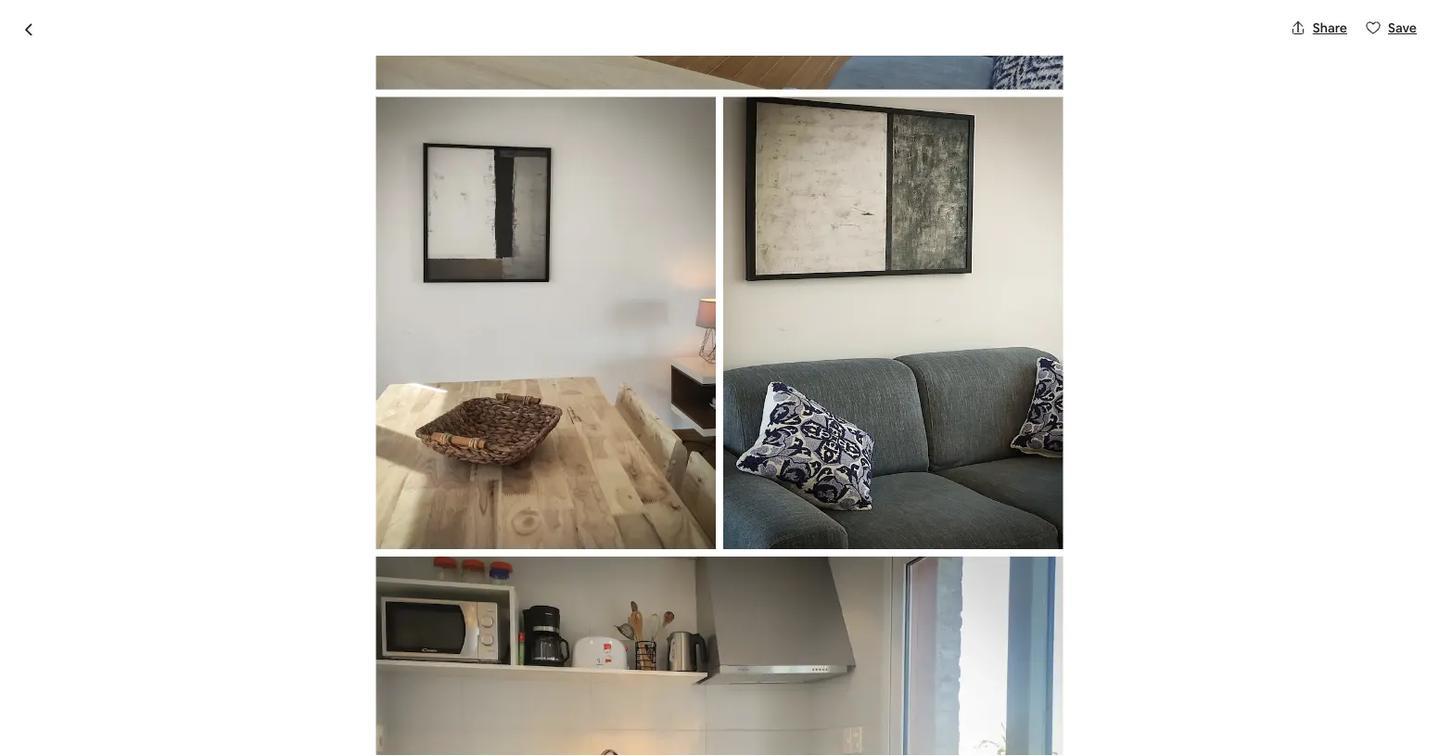 Task type: locate. For each thing, give the bounding box(es) containing it.
area
[[328, 728, 354, 745]]

· down close
[[421, 135, 425, 154]]

listing image 9 image
[[724, 95, 1064, 547], [724, 95, 1064, 547]]

baths
[[427, 631, 465, 650]]

to
[[475, 95, 500, 126]]

dialog containing share
[[0, 0, 1440, 756]]

0 vertical spatial ·
[[421, 135, 425, 154]]

bright apartment close to the seafront image 4 image
[[987, 176, 1239, 373]]

unit
[[321, 599, 359, 625]]

1 horizontal spatial ·
[[421, 135, 425, 154]]

listing image 10 image
[[376, 555, 1064, 756], [376, 555, 1064, 756]]

listing image 8 image
[[376, 95, 716, 547], [376, 95, 716, 547]]

fabrizio jorge is a superhost. learn more about fabrizio jorge. image
[[754, 600, 806, 652], [754, 600, 806, 652]]

1 horizontal spatial 2
[[415, 631, 424, 650]]

save
[[1389, 19, 1417, 36]]

bright apartment close to the seafront superhost · montevideo, uruguay
[[200, 95, 647, 154]]

rental
[[261, 599, 317, 625]]

bright apartment close to the seafront image 1 image
[[200, 176, 720, 571]]

well-
[[446, 728, 474, 745]]

hosted
[[363, 599, 431, 625]]

apartment
[[275, 95, 401, 126]]

dedicated
[[260, 705, 333, 724]]

·
[[421, 135, 425, 154], [409, 631, 412, 650]]

· inside entire rental unit hosted by fabrizio jorge 2 beds · 2 baths
[[409, 631, 412, 650]]

bright apartment close to the seafront image 2 image
[[727, 176, 980, 373]]

workspace
[[336, 705, 413, 724]]

bright apartment close to the seafront image 5 image
[[987, 381, 1239, 571]]

dialog
[[0, 0, 1440, 756]]

entire
[[200, 599, 257, 625]]

uruguay
[[511, 135, 563, 151]]

fabrizio jorge
[[463, 599, 598, 625]]

0 horizontal spatial 2
[[360, 631, 368, 650]]

superhost
[[353, 135, 414, 151]]

· right "beds"
[[409, 631, 412, 650]]

None search field
[[557, 15, 883, 59]]

1 vertical spatial ·
[[409, 631, 412, 650]]

that's
[[410, 728, 443, 745]]

beds
[[371, 631, 405, 650]]

2 left baths
[[415, 631, 424, 650]]

seafront
[[549, 95, 647, 126]]

suited
[[474, 728, 511, 745]]

listing image 7 image
[[376, 0, 1064, 88], [376, 0, 1064, 88]]

2 left "beds"
[[360, 631, 368, 650]]

wifi
[[386, 728, 407, 745]]

0 horizontal spatial ·
[[409, 631, 412, 650]]

2
[[360, 631, 368, 650], [415, 631, 424, 650]]



Task type: describe. For each thing, give the bounding box(es) containing it.
for
[[514, 728, 531, 745]]

close
[[406, 95, 470, 126]]

1 2 from the left
[[360, 631, 368, 650]]

bright
[[200, 95, 269, 126]]

by
[[435, 599, 459, 625]]

working.
[[534, 728, 585, 745]]

common
[[272, 728, 325, 745]]

10/26/2023 button
[[916, 671, 1215, 723]]

10/26/2023
[[927, 695, 995, 712]]

night
[[953, 629, 988, 648]]

save button
[[1359, 12, 1425, 44]]

entire rental unit hosted by fabrizio jorge 2 beds · 2 baths
[[200, 599, 598, 650]]

montevideo, uruguay button
[[432, 132, 563, 154]]

dedicated workspace a common area with wifi that's well-suited for working.
[[260, 705, 585, 745]]

montevideo,
[[432, 135, 508, 151]]

the
[[505, 95, 544, 126]]

bright apartment close to the seafront image 3 image
[[727, 381, 980, 571]]

with
[[357, 728, 383, 745]]

share button
[[1284, 12, 1355, 44]]

$51 night
[[916, 623, 988, 650]]

a
[[260, 728, 269, 745]]

2 2 from the left
[[415, 631, 424, 650]]

$51
[[916, 623, 948, 650]]

share
[[1313, 19, 1348, 36]]

· inside the bright apartment close to the seafront superhost · montevideo, uruguay
[[421, 135, 425, 154]]



Task type: vqa. For each thing, say whether or not it's contained in the screenshot.
the leftmost Your
no



